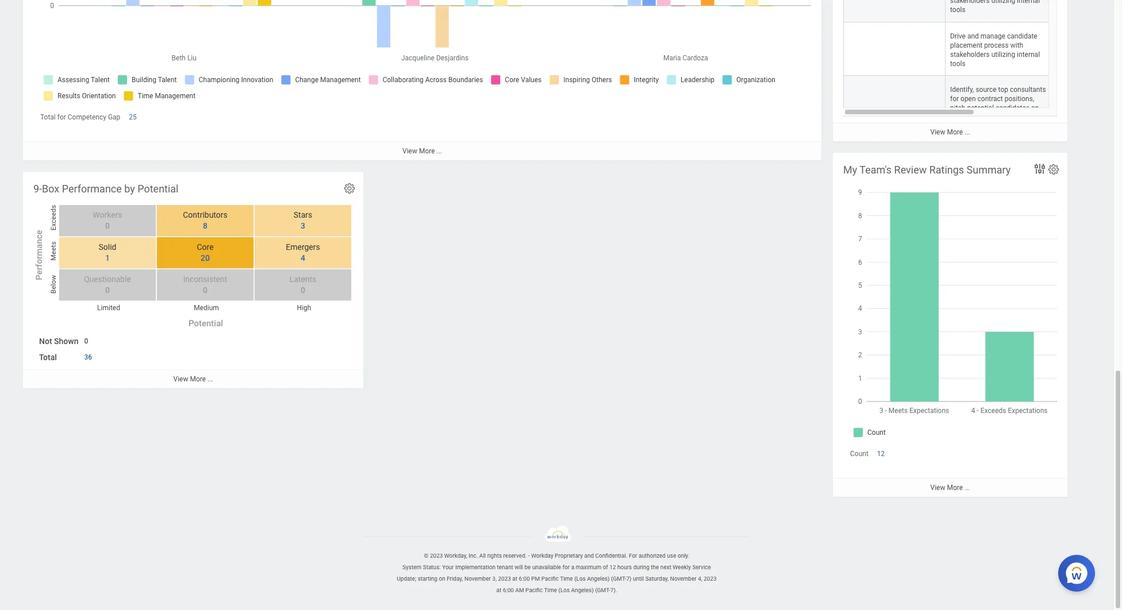 Task type: describe. For each thing, give the bounding box(es) containing it.
manage
[[981, 32, 1005, 40]]

drive and manage candidate placement process with stakeholders utilizing internal tools element for cell related to "drive and manage candidate placement process with stakeholders utilizing internal tools" row
[[950, 30, 1040, 68]]

12 inside © 2023 workday, inc. all rights reserved. - workday proprietary and confidential. for authorized use only. system status: your implementation tenant will be unavailable for a maximum of 12 hours during the next weekly service update; starting on friday, november 3, 2023 at 6:00 pm pacific time (los angeles) (gmt-7) until saturday, november 4, 2023 at 6:00 am pacific time (los angeles) (gmt-7).
[[610, 564, 616, 571]]

workday,
[[444, 553, 467, 559]]

not
[[39, 337, 52, 346]]

0 inside not shown 0
[[84, 337, 88, 345]]

rates
[[950, 123, 966, 131]]

1 cell from the top
[[843, 0, 946, 22]]

hours
[[617, 564, 632, 571]]

negotiate
[[983, 113, 1012, 121]]

questionable
[[84, 275, 131, 284]]

inconsistent 0
[[183, 275, 227, 295]]

0 for workers 0
[[105, 221, 110, 230]]

exceeds
[[49, 205, 57, 231]]

proprietary
[[555, 553, 583, 559]]

internal
[[1017, 50, 1040, 58]]

4,
[[698, 576, 702, 582]]

25
[[129, 113, 137, 121]]

will
[[515, 564, 523, 571]]

total for total
[[39, 353, 57, 362]]

process
[[984, 41, 1009, 49]]

my team's review ratings summary element
[[833, 153, 1068, 497]]

utilizing
[[991, 50, 1015, 58]]

tools
[[950, 60, 966, 68]]

review
[[894, 164, 927, 176]]

cell for identify, source top consultants for open contract positions, pitch potential candidates on open jobs, negotiate hourly rates row
[[843, 76, 946, 139]]

©
[[424, 553, 429, 559]]

inc.
[[469, 553, 478, 559]]

1 vertical spatial (gmt-
[[595, 587, 610, 594]]

during
[[633, 564, 650, 571]]

authorized
[[639, 553, 666, 559]]

summary
[[967, 164, 1011, 176]]

emergers
[[286, 243, 320, 252]]

am
[[515, 587, 524, 594]]

25 button
[[129, 113, 138, 122]]

drive and manage candidate placement process with stakeholders utilizing internal tools element for 1st cell
[[950, 0, 1040, 14]]

on inside the identify, source top consultants for open contract positions, pitch potential candidates on open jobs, negotiate hourly rates
[[1031, 104, 1039, 112]]

0 vertical spatial open
[[961, 95, 976, 103]]

20
[[201, 253, 210, 263]]

0 vertical spatial 6:00
[[519, 576, 530, 582]]

view more ... link inside my team's goal review ratings element
[[833, 122, 1068, 141]]

cell for "drive and manage candidate placement process with stakeholders utilizing internal tools" row
[[843, 22, 946, 76]]

contributors
[[183, 210, 227, 220]]

view more ... inside the my team's review ratings summary element
[[930, 484, 970, 492]]

0 horizontal spatial time
[[544, 587, 557, 594]]

on inside © 2023 workday, inc. all rights reserved. - workday proprietary and confidential. for authorized use only. system status: your implementation tenant will be unavailable for a maximum of 12 hours during the next weekly service update; starting on friday, november 3, 2023 at 6:00 pm pacific time (los angeles) (gmt-7) until saturday, november 4, 2023 at 6:00 am pacific time (los angeles) (gmt-7).
[[439, 576, 445, 582]]

competency
[[68, 113, 106, 121]]

and inside drive and manage candidate placement process with stakeholders utilizing internal tools
[[967, 32, 979, 40]]

the
[[651, 564, 659, 571]]

contract
[[978, 95, 1003, 103]]

drive and manage candidate placement process with stakeholders utilizing internal tools row
[[843, 22, 1122, 76]]

jobs,
[[967, 113, 982, 121]]

view inside competency gap analysis element
[[402, 147, 417, 155]]

9-box performance by potential
[[33, 183, 178, 195]]

weekly
[[673, 564, 691, 571]]

update;
[[397, 576, 416, 582]]

medium
[[194, 304, 219, 312]]

... inside competency gap analysis element
[[437, 147, 442, 155]]

limited
[[97, 304, 120, 312]]

0 horizontal spatial 2023
[[430, 553, 443, 559]]

pitch
[[950, 104, 965, 112]]

for inside the identify, source top consultants for open contract positions, pitch potential candidates on open jobs, negotiate hourly rates
[[950, 95, 959, 103]]

top
[[998, 86, 1008, 94]]

by
[[124, 183, 135, 195]]

stakeholders
[[950, 50, 990, 58]]

more inside competency gap analysis element
[[419, 147, 435, 155]]

configure and view chart data image
[[1033, 162, 1047, 176]]

potential
[[967, 104, 994, 112]]

workers
[[93, 210, 122, 220]]

0 vertical spatial pacific
[[541, 576, 559, 582]]

core
[[197, 243, 214, 252]]

workday assistant region
[[1058, 551, 1100, 592]]

20 button
[[194, 253, 212, 264]]

system
[[402, 564, 422, 571]]

confidential.
[[595, 553, 627, 559]]

status:
[[423, 564, 441, 571]]

inconsistent
[[183, 275, 227, 284]]

identify,
[[950, 86, 974, 94]]

2 horizontal spatial 2023
[[704, 576, 717, 582]]

1 horizontal spatial (los
[[574, 576, 586, 582]]

core 20
[[197, 243, 214, 263]]

view inside 9-box performance by potential element
[[173, 375, 188, 383]]

gap
[[108, 113, 120, 121]]

8
[[203, 221, 208, 230]]

only.
[[678, 553, 690, 559]]

shown
[[54, 337, 78, 346]]

stars
[[294, 210, 312, 220]]

1 vertical spatial open
[[950, 113, 966, 121]]

drive
[[950, 32, 966, 40]]

... inside the my team's review ratings summary element
[[965, 484, 970, 492]]

36
[[84, 353, 92, 361]]

7).
[[610, 587, 617, 594]]

view more ... inside 9-box performance by potential element
[[173, 375, 213, 383]]

0 button for inconsistent 0
[[196, 285, 209, 296]]

source
[[976, 86, 997, 94]]

solid 1
[[99, 243, 116, 263]]

0 for latents 0
[[301, 286, 305, 295]]

footer containing © 2023 workday, inc. all rights reserved. - workday proprietary and confidential. for authorized use only. system status: your implementation tenant will be unavailable for a maximum of 12 hours during the next weekly service update; starting on friday, november 3, 2023 at 6:00 pm pacific time (los angeles) (gmt-7) until saturday, november 4, 2023 at 6:00 am pacific time (los angeles) (gmt-7).
[[0, 526, 1114, 597]]

more inside my team's goal review ratings element
[[947, 128, 963, 136]]

2 november from the left
[[670, 576, 697, 582]]

identify, source top consultants for open contract positions, pitch potential candidates on open jobs, negotiate hourly rates element
[[950, 83, 1046, 131]]

high
[[297, 304, 311, 312]]



Task type: locate. For each thing, give the bounding box(es) containing it.
36 button
[[84, 353, 94, 362]]

12 right of
[[610, 564, 616, 571]]

0 down 'inconsistent'
[[203, 286, 208, 295]]

candidates
[[996, 104, 1030, 112]]

1 vertical spatial 12
[[610, 564, 616, 571]]

reserved.
[[503, 553, 527, 559]]

1 horizontal spatial 6:00
[[519, 576, 530, 582]]

1 horizontal spatial and
[[967, 32, 979, 40]]

1 vertical spatial and
[[584, 553, 594, 559]]

6:00 left "am"
[[503, 587, 514, 594]]

maximum
[[576, 564, 601, 571]]

open
[[961, 95, 976, 103], [950, 113, 966, 121]]

for up pitch
[[950, 95, 959, 103]]

0 horizontal spatial 12
[[610, 564, 616, 571]]

placement
[[950, 41, 983, 49]]

0
[[105, 221, 110, 230], [105, 286, 110, 295], [203, 286, 208, 295], [301, 286, 305, 295], [84, 337, 88, 345]]

1 horizontal spatial on
[[1031, 104, 1039, 112]]

0 button down questionable
[[98, 285, 112, 296]]

-
[[528, 553, 530, 559]]

1 horizontal spatial at
[[512, 576, 517, 582]]

drive and manage candidate placement process with stakeholders utilizing internal tools element
[[950, 0, 1040, 14], [950, 30, 1040, 68]]

(los down maximum
[[574, 576, 586, 582]]

0 vertical spatial total
[[40, 113, 56, 121]]

0 down 'latents'
[[301, 286, 305, 295]]

1 horizontal spatial for
[[563, 564, 570, 571]]

1
[[105, 253, 110, 263]]

1 horizontal spatial performance
[[62, 183, 122, 195]]

open down identify, at the top right of page
[[961, 95, 976, 103]]

0 vertical spatial time
[[560, 576, 573, 582]]

...
[[965, 128, 970, 136], [437, 147, 442, 155], [208, 375, 213, 383], [965, 484, 970, 492]]

count
[[850, 450, 869, 458]]

... inside 9-box performance by potential element
[[208, 375, 213, 383]]

1 vertical spatial 6:00
[[503, 587, 514, 594]]

a
[[571, 564, 574, 571]]

tenant
[[497, 564, 513, 571]]

november down implementation
[[464, 576, 491, 582]]

0 horizontal spatial (gmt-
[[595, 587, 610, 594]]

3 cell from the top
[[843, 76, 946, 139]]

1 vertical spatial performance
[[34, 230, 44, 280]]

0 horizontal spatial and
[[584, 553, 594, 559]]

for inside competency gap analysis element
[[57, 113, 66, 121]]

0 button for questionable 0
[[98, 285, 112, 296]]

12 button
[[877, 449, 887, 459]]

competency gap analysis element
[[23, 0, 821, 160]]

7)
[[626, 576, 632, 582]]

time down unavailable
[[544, 587, 557, 594]]

1 november from the left
[[464, 576, 491, 582]]

1 vertical spatial (los
[[558, 587, 570, 594]]

1 horizontal spatial time
[[560, 576, 573, 582]]

time down a
[[560, 576, 573, 582]]

1 horizontal spatial november
[[670, 576, 697, 582]]

1 vertical spatial on
[[439, 576, 445, 582]]

1 vertical spatial drive and manage candidate placement process with stakeholders utilizing internal tools element
[[950, 30, 1040, 68]]

for
[[950, 95, 959, 103], [57, 113, 66, 121], [563, 564, 570, 571]]

performance up workers
[[62, 183, 122, 195]]

(gmt- down of
[[595, 587, 610, 594]]

0 horizontal spatial performance
[[34, 230, 44, 280]]

2023 right 4,
[[704, 576, 717, 582]]

for left a
[[563, 564, 570, 571]]

total inside 9-box performance by potential element
[[39, 353, 57, 362]]

... inside my team's goal review ratings element
[[965, 128, 970, 136]]

4 button
[[294, 253, 307, 264]]

(los down unavailable
[[558, 587, 570, 594]]

total left 'competency'
[[40, 113, 56, 121]]

view more ... inside view more ... link
[[930, 128, 970, 136]]

for
[[629, 553, 637, 559]]

2 cell from the top
[[843, 22, 946, 76]]

0 vertical spatial (gmt-
[[611, 576, 626, 582]]

0 button for workers 0
[[98, 221, 112, 231]]

0 vertical spatial potential
[[138, 183, 178, 195]]

emergers 4
[[286, 243, 320, 263]]

© 2023 workday, inc. all rights reserved. - workday proprietary and confidential. for authorized use only. system status: your implementation tenant will be unavailable for a maximum of 12 hours during the next weekly service update; starting on friday, november 3, 2023 at 6:00 pm pacific time (los angeles) (gmt-7) until saturday, november 4, 2023 at 6:00 am pacific time (los angeles) (gmt-7).
[[397, 553, 717, 594]]

(gmt- up the 7).
[[611, 576, 626, 582]]

open down pitch
[[950, 113, 966, 121]]

rights
[[487, 553, 502, 559]]

1 vertical spatial potential
[[189, 318, 223, 329]]

meets
[[49, 242, 57, 261]]

0 for inconsistent 0
[[203, 286, 208, 295]]

0 vertical spatial 12
[[877, 450, 885, 458]]

2 horizontal spatial for
[[950, 95, 959, 103]]

drive and manage candidate placement process with stakeholders utilizing internal tools element inside row
[[950, 30, 1040, 68]]

solid
[[99, 243, 116, 252]]

1 button
[[98, 253, 112, 264]]

identify, source top consultants for open contract positions, pitch potential candidates on open jobs, negotiate hourly rates row
[[843, 76, 1122, 139]]

1 vertical spatial at
[[496, 587, 501, 594]]

november down weekly
[[670, 576, 697, 582]]

positions,
[[1005, 95, 1034, 103]]

2023 right 3,
[[498, 576, 511, 582]]

and up maximum
[[584, 553, 594, 559]]

2 vertical spatial for
[[563, 564, 570, 571]]

0 button down workers
[[98, 221, 112, 231]]

1 horizontal spatial potential
[[189, 318, 223, 329]]

1 vertical spatial for
[[57, 113, 66, 121]]

on up hourly
[[1031, 104, 1039, 112]]

(los
[[574, 576, 586, 582], [558, 587, 570, 594]]

on left friday,
[[439, 576, 445, 582]]

use
[[667, 553, 676, 559]]

0 vertical spatial angeles)
[[587, 576, 610, 582]]

0 horizontal spatial potential
[[138, 183, 178, 195]]

my team's review ratings summary
[[843, 164, 1011, 176]]

saturday,
[[645, 576, 669, 582]]

footer
[[0, 526, 1114, 597]]

12 right count
[[877, 450, 885, 458]]

0 vertical spatial performance
[[62, 183, 122, 195]]

friday,
[[447, 576, 463, 582]]

row
[[843, 0, 1122, 22]]

service
[[692, 564, 711, 571]]

on
[[1031, 104, 1039, 112], [439, 576, 445, 582]]

0 horizontal spatial on
[[439, 576, 445, 582]]

view more ... inside competency gap analysis element
[[402, 147, 442, 155]]

0 inside questionable 0
[[105, 286, 110, 295]]

1 horizontal spatial (gmt-
[[611, 576, 626, 582]]

12 inside button
[[877, 450, 885, 458]]

angeles) down maximum
[[571, 587, 594, 594]]

0 vertical spatial and
[[967, 32, 979, 40]]

drive and manage candidate placement process with stakeholders utilizing internal tools element containing drive and manage candidate placement process with stakeholders utilizing internal tools
[[950, 30, 1040, 68]]

0 up the 36 on the bottom of page
[[84, 337, 88, 345]]

configure my team's review ratings summary image
[[1047, 163, 1060, 176]]

potential
[[138, 183, 178, 195], [189, 318, 223, 329]]

latents
[[290, 275, 316, 284]]

for inside © 2023 workday, inc. all rights reserved. - workday proprietary and confidential. for authorized use only. system status: your implementation tenant will be unavailable for a maximum of 12 hours during the next weekly service update; starting on friday, november 3, 2023 at 6:00 pm pacific time (los angeles) (gmt-7) until saturday, november 4, 2023 at 6:00 am pacific time (los angeles) (gmt-7).
[[563, 564, 570, 571]]

below
[[49, 275, 57, 294]]

with
[[1010, 41, 1023, 49]]

0 vertical spatial on
[[1031, 104, 1039, 112]]

0 vertical spatial (los
[[574, 576, 586, 582]]

hourly
[[1014, 113, 1033, 121]]

pacific down unavailable
[[541, 576, 559, 582]]

0 horizontal spatial (los
[[558, 587, 570, 594]]

at down "will"
[[512, 576, 517, 582]]

until
[[633, 576, 644, 582]]

6:00 left pm
[[519, 576, 530, 582]]

0 button for not shown 0
[[84, 337, 90, 346]]

configure 9-box performance by potential image
[[343, 182, 356, 195]]

0 vertical spatial for
[[950, 95, 959, 103]]

potential down medium
[[189, 318, 223, 329]]

0 for questionable 0
[[105, 286, 110, 295]]

november
[[464, 576, 491, 582], [670, 576, 697, 582]]

starting
[[418, 576, 437, 582]]

my
[[843, 164, 857, 176]]

pacific down pm
[[525, 587, 543, 594]]

3
[[301, 221, 305, 230]]

ratings
[[929, 164, 964, 176]]

0 vertical spatial drive and manage candidate placement process with stakeholders utilizing internal tools element
[[950, 0, 1040, 14]]

view
[[930, 128, 945, 136], [402, 147, 417, 155], [173, 375, 188, 383], [930, 484, 945, 492]]

total inside competency gap analysis element
[[40, 113, 56, 121]]

2 drive and manage candidate placement process with stakeholders utilizing internal tools element from the top
[[950, 30, 1040, 68]]

0 inside workers 0
[[105, 221, 110, 230]]

and inside © 2023 workday, inc. all rights reserved. - workday proprietary and confidential. for authorized use only. system status: your implementation tenant will be unavailable for a maximum of 12 hours during the next weekly service update; starting on friday, november 3, 2023 at 6:00 pm pacific time (los angeles) (gmt-7) until saturday, november 4, 2023 at 6:00 am pacific time (los angeles) (gmt-7).
[[584, 553, 594, 559]]

3,
[[492, 576, 497, 582]]

all
[[479, 553, 486, 559]]

0 inside inconsistent 0
[[203, 286, 208, 295]]

workers 0
[[93, 210, 122, 230]]

0 down questionable
[[105, 286, 110, 295]]

0 horizontal spatial for
[[57, 113, 66, 121]]

implementation
[[455, 564, 496, 571]]

cell
[[843, 0, 946, 22], [843, 22, 946, 76], [843, 76, 946, 139]]

1 drive and manage candidate placement process with stakeholders utilizing internal tools element from the top
[[950, 0, 1040, 14]]

my team's goal review ratings element
[[833, 0, 1122, 141]]

stars 3
[[294, 210, 312, 230]]

total
[[40, 113, 56, 121], [39, 353, 57, 362]]

0 button up the 36 on the bottom of page
[[84, 337, 90, 346]]

1 horizontal spatial 2023
[[498, 576, 511, 582]]

(gmt-
[[611, 576, 626, 582], [595, 587, 610, 594]]

0 button down 'latents'
[[294, 285, 307, 296]]

more inside the my team's review ratings summary element
[[947, 484, 963, 492]]

total for total for competency gap
[[40, 113, 56, 121]]

consultants
[[1010, 86, 1046, 94]]

0 horizontal spatial 6:00
[[503, 587, 514, 594]]

time
[[560, 576, 573, 582], [544, 587, 557, 594]]

4
[[301, 253, 305, 263]]

1 vertical spatial angeles)
[[571, 587, 594, 594]]

be
[[525, 564, 531, 571]]

angeles)
[[587, 576, 610, 582], [571, 587, 594, 594]]

of
[[603, 564, 608, 571]]

workday
[[531, 553, 553, 559]]

2023 right ©
[[430, 553, 443, 559]]

total for competency gap
[[40, 113, 120, 121]]

performance left meets
[[34, 230, 44, 280]]

your
[[442, 564, 454, 571]]

angeles) down of
[[587, 576, 610, 582]]

1 horizontal spatial 12
[[877, 450, 885, 458]]

0 horizontal spatial november
[[464, 576, 491, 582]]

team's
[[860, 164, 892, 176]]

total down not
[[39, 353, 57, 362]]

pm
[[531, 576, 540, 582]]

next
[[660, 564, 671, 571]]

0 down workers
[[105, 221, 110, 230]]

not shown 0
[[39, 337, 88, 346]]

0 button for latents 0
[[294, 285, 307, 296]]

9-box performance by potential element
[[23, 172, 363, 388]]

at down 3,
[[496, 587, 501, 594]]

1 vertical spatial time
[[544, 587, 557, 594]]

0 button down 'inconsistent'
[[196, 285, 209, 296]]

questionable 0
[[84, 275, 131, 295]]

more inside 9-box performance by potential element
[[190, 375, 206, 383]]

for left 'competency'
[[57, 113, 66, 121]]

1 vertical spatial pacific
[[525, 587, 543, 594]]

8 button
[[196, 221, 209, 231]]

identify, source top consultants for open contract positions, pitch potential candidates on open jobs, negotiate hourly rates
[[950, 86, 1046, 131]]

0 inside latents 0
[[301, 286, 305, 295]]

candidate
[[1007, 32, 1037, 40]]

and up placement
[[967, 32, 979, 40]]

0 horizontal spatial at
[[496, 587, 501, 594]]

12
[[877, 450, 885, 458], [610, 564, 616, 571]]

potential right by
[[138, 183, 178, 195]]

0 vertical spatial at
[[512, 576, 517, 582]]

view more ... link
[[833, 122, 1068, 141], [23, 141, 821, 160], [23, 369, 363, 388], [833, 478, 1068, 497]]

box
[[42, 183, 59, 195]]

1 vertical spatial total
[[39, 353, 57, 362]]



Task type: vqa. For each thing, say whether or not it's contained in the screenshot.
the View More ... within My Team's Goal Review Ratings element
yes



